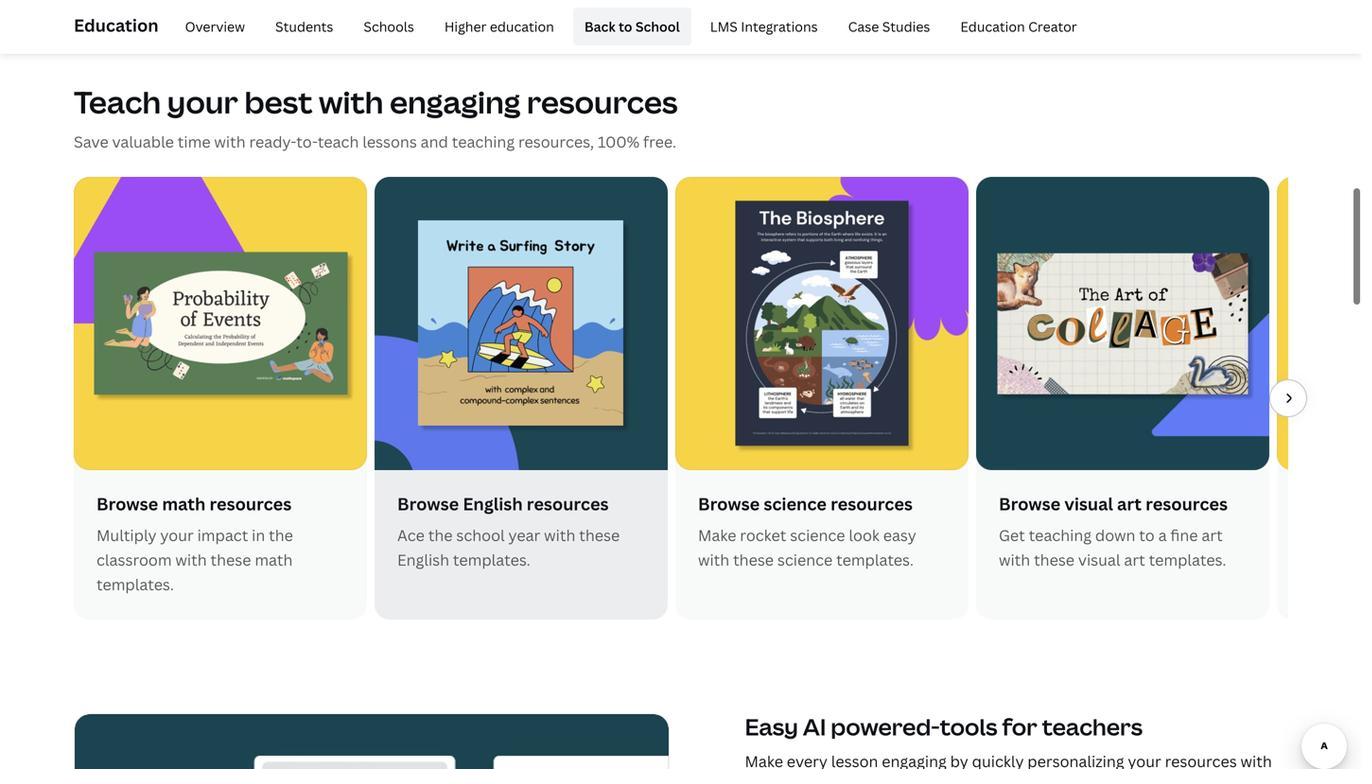 Task type: describe. For each thing, give the bounding box(es) containing it.
look
[[849, 525, 880, 545]]

back to school
[[585, 18, 680, 35]]

templates. inside browse english resources ace the school year with these english templates.
[[453, 550, 531, 570]]

templates. inside browse math resources multiply your impact in the classroom with these math templates.
[[97, 574, 174, 595]]

ace
[[397, 525, 425, 545]]

teachers
[[1042, 711, 1143, 742]]

the inside browse math resources multiply your impact in the classroom with these math templates.
[[269, 525, 293, 545]]

school
[[636, 18, 680, 35]]

students
[[275, 18, 333, 35]]

teach your best with engaging resources save valuable time with ready-to-teach lessons and teaching resources, 100% free.
[[74, 81, 678, 152]]

education for education
[[74, 14, 159, 37]]

0 vertical spatial art
[[1117, 492, 1142, 516]]

templates. inside browse science resources make rocket science look easy with these science templates.
[[836, 550, 914, 570]]

schools
[[364, 18, 414, 35]]

lessons
[[363, 132, 417, 152]]

school
[[456, 525, 505, 545]]

resources for browse english resources
[[527, 492, 609, 516]]

case studies link
[[837, 8, 942, 45]]

ai
[[803, 711, 826, 742]]

1 vertical spatial english
[[397, 550, 449, 570]]

tools
[[940, 711, 998, 742]]

teach
[[318, 132, 359, 152]]

menu bar containing overview
[[166, 8, 1089, 45]]

lms
[[710, 18, 738, 35]]

overview
[[185, 18, 245, 35]]

with inside browse visual art resources get teaching down to a fine art with these visual art templates.
[[999, 550, 1031, 570]]

in
[[252, 525, 265, 545]]

a
[[1159, 525, 1167, 545]]

1 vertical spatial science
[[790, 525, 845, 545]]

easy
[[883, 525, 917, 545]]

resources for browse math resources
[[210, 492, 292, 516]]

2 vertical spatial art
[[1124, 550, 1146, 570]]

schools link
[[352, 8, 426, 45]]

with right time
[[214, 132, 246, 152]]

free.
[[643, 132, 676, 152]]

the inside browse english resources ace the school year with these english templates.
[[428, 525, 453, 545]]

year
[[509, 525, 541, 545]]

powered-
[[831, 711, 940, 742]]

2 vertical spatial science
[[778, 550, 833, 570]]

higher education
[[445, 18, 554, 35]]

resources,
[[518, 132, 594, 152]]

1 vertical spatial math
[[255, 550, 293, 570]]

down
[[1096, 525, 1136, 545]]

lms integrations link
[[699, 8, 829, 45]]

resources inside browse visual art resources get teaching down to a fine art with these visual art templates.
[[1146, 492, 1228, 516]]

easy ai powered-tools for teachers
[[745, 711, 1143, 742]]

to inside browse visual art resources get teaching down to a fine art with these visual art templates.
[[1139, 525, 1155, 545]]

rocket
[[740, 525, 787, 545]]

browse for browse math resources
[[97, 492, 158, 516]]

lms integrations
[[710, 18, 818, 35]]

higher
[[445, 18, 487, 35]]

resources inside the teach your best with engaging resources save valuable time with ready-to-teach lessons and teaching resources, 100% free.
[[527, 81, 678, 123]]

with up teach
[[319, 81, 384, 123]]

these inside browse english resources ace the school year with these english templates.
[[579, 525, 620, 545]]

studies
[[882, 18, 930, 35]]

to-
[[296, 132, 318, 152]]

teaching inside browse visual art resources get teaching down to a fine art with these visual art templates.
[[1029, 525, 1092, 545]]

resources for browse science resources
[[831, 492, 913, 516]]

your inside browse math resources multiply your impact in the classroom with these math templates.
[[160, 525, 194, 545]]

teaching inside the teach your best with engaging resources save valuable time with ready-to-teach lessons and teaching resources, 100% free.
[[452, 132, 515, 152]]



Task type: vqa. For each thing, say whether or not it's contained in the screenshot.
Keep alt text descriptions concise and accurate keep
no



Task type: locate. For each thing, give the bounding box(es) containing it.
get
[[999, 525, 1025, 545]]

your
[[167, 81, 238, 123], [160, 525, 194, 545]]

these inside browse visual art resources get teaching down to a fine art with these visual art templates.
[[1034, 550, 1075, 570]]

overview link
[[174, 8, 256, 45]]

templates. down look
[[836, 550, 914, 570]]

teach
[[74, 81, 161, 123]]

visual up down
[[1065, 492, 1113, 516]]

resources up the in
[[210, 492, 292, 516]]

browse up make
[[698, 492, 760, 516]]

3 browse from the left
[[698, 492, 760, 516]]

with inside browse math resources multiply your impact in the classroom with these math templates.
[[175, 550, 207, 570]]

case
[[848, 18, 879, 35]]

your inside the teach your best with engaging resources save valuable time with ready-to-teach lessons and teaching resources, 100% free.
[[167, 81, 238, 123]]

0 vertical spatial your
[[167, 81, 238, 123]]

4 browse from the left
[[999, 492, 1061, 516]]

back to school link
[[573, 8, 691, 45]]

with
[[319, 81, 384, 123], [214, 132, 246, 152], [544, 525, 576, 545], [175, 550, 207, 570], [698, 550, 730, 570], [999, 550, 1031, 570]]

browse visual art resources get teaching down to a fine art with these visual art templates.
[[999, 492, 1228, 570]]

1 browse from the left
[[97, 492, 158, 516]]

education
[[74, 14, 159, 37], [961, 18, 1025, 35]]

the right ace
[[428, 525, 453, 545]]

ready-
[[249, 132, 296, 152]]

browse math resources multiply your impact in the classroom with these math templates.
[[97, 492, 293, 595]]

art
[[1117, 492, 1142, 516], [1202, 525, 1223, 545], [1124, 550, 1146, 570]]

templates.
[[453, 550, 531, 570], [836, 550, 914, 570], [1149, 550, 1227, 570], [97, 574, 174, 595]]

teaching down engaging
[[452, 132, 515, 152]]

0 horizontal spatial english
[[397, 550, 449, 570]]

1 vertical spatial to
[[1139, 525, 1155, 545]]

0 vertical spatial teaching
[[452, 132, 515, 152]]

integrations
[[741, 18, 818, 35]]

your up time
[[167, 81, 238, 123]]

1 horizontal spatial to
[[1139, 525, 1155, 545]]

english down ace
[[397, 550, 449, 570]]

to right back
[[619, 18, 633, 35]]

0 vertical spatial to
[[619, 18, 633, 35]]

1 horizontal spatial english
[[463, 492, 523, 516]]

resources up "100%"
[[527, 81, 678, 123]]

visual
[[1065, 492, 1113, 516], [1078, 550, 1121, 570]]

1 horizontal spatial education
[[961, 18, 1025, 35]]

browse up multiply
[[97, 492, 158, 516]]

1 vertical spatial art
[[1202, 525, 1223, 545]]

browse inside browse science resources make rocket science look easy with these science templates.
[[698, 492, 760, 516]]

these inside browse science resources make rocket science look easy with these science templates.
[[733, 550, 774, 570]]

browse for browse visual art resources
[[999, 492, 1061, 516]]

browse inside browse math resources multiply your impact in the classroom with these math templates.
[[97, 492, 158, 516]]

students link
[[264, 8, 345, 45]]

2 the from the left
[[428, 525, 453, 545]]

with right year
[[544, 525, 576, 545]]

with down get
[[999, 550, 1031, 570]]

art right fine
[[1202, 525, 1223, 545]]

english
[[463, 492, 523, 516], [397, 550, 449, 570]]

these
[[579, 525, 620, 545], [211, 550, 251, 570], [733, 550, 774, 570], [1034, 550, 1075, 570]]

browse for browse science resources
[[698, 492, 760, 516]]

resources up look
[[831, 492, 913, 516]]

resources up year
[[527, 492, 609, 516]]

templates. down fine
[[1149, 550, 1227, 570]]

browse science resources make rocket science look easy with these science templates.
[[698, 492, 917, 570]]

resources
[[527, 81, 678, 123], [210, 492, 292, 516], [527, 492, 609, 516], [831, 492, 913, 516], [1146, 492, 1228, 516]]

art up down
[[1117, 492, 1142, 516]]

0 vertical spatial math
[[162, 492, 206, 516]]

0 vertical spatial english
[[463, 492, 523, 516]]

easy
[[745, 711, 798, 742]]

education
[[490, 18, 554, 35]]

templates. down 'classroom'
[[97, 574, 174, 595]]

1 vertical spatial visual
[[1078, 550, 1121, 570]]

fine
[[1171, 525, 1198, 545]]

the right the in
[[269, 525, 293, 545]]

2 browse from the left
[[397, 492, 459, 516]]

with inside browse english resources ace the school year with these english templates.
[[544, 525, 576, 545]]

make
[[698, 525, 737, 545]]

resources up fine
[[1146, 492, 1228, 516]]

0 horizontal spatial to
[[619, 18, 633, 35]]

education creator
[[961, 18, 1077, 35]]

1 horizontal spatial the
[[428, 525, 453, 545]]

0 horizontal spatial education
[[74, 14, 159, 37]]

math down the in
[[255, 550, 293, 570]]

engaging
[[390, 81, 521, 123]]

back
[[585, 18, 616, 35]]

0 vertical spatial visual
[[1065, 492, 1113, 516]]

case studies
[[848, 18, 930, 35]]

browse up ace
[[397, 492, 459, 516]]

and
[[421, 132, 448, 152]]

1 vertical spatial your
[[160, 525, 194, 545]]

100%
[[598, 132, 640, 152]]

education up teach
[[74, 14, 159, 37]]

time
[[178, 132, 211, 152]]

these inside browse math resources multiply your impact in the classroom with these math templates.
[[211, 550, 251, 570]]

best
[[244, 81, 313, 123]]

for
[[1002, 711, 1038, 742]]

the
[[269, 525, 293, 545], [428, 525, 453, 545]]

0 horizontal spatial math
[[162, 492, 206, 516]]

menu bar
[[166, 8, 1089, 45]]

science left look
[[790, 525, 845, 545]]

impact
[[197, 525, 248, 545]]

to
[[619, 18, 633, 35], [1139, 525, 1155, 545]]

browse english resources ace the school year with these english templates.
[[397, 492, 620, 570]]

higher education link
[[433, 8, 566, 45]]

1 the from the left
[[269, 525, 293, 545]]

0 horizontal spatial the
[[269, 525, 293, 545]]

teaching
[[452, 132, 515, 152], [1029, 525, 1092, 545]]

save
[[74, 132, 109, 152]]

resources inside browse science resources make rocket science look easy with these science templates.
[[831, 492, 913, 516]]

to left a
[[1139, 525, 1155, 545]]

browse inside browse visual art resources get teaching down to a fine art with these visual art templates.
[[999, 492, 1061, 516]]

classroom
[[97, 550, 172, 570]]

1 horizontal spatial teaching
[[1029, 525, 1092, 545]]

education creator link
[[949, 8, 1089, 45]]

browse inside browse english resources ace the school year with these english templates.
[[397, 492, 459, 516]]

creator
[[1029, 18, 1077, 35]]

art down down
[[1124, 550, 1146, 570]]

teaching right get
[[1029, 525, 1092, 545]]

browse for browse english resources
[[397, 492, 459, 516]]

resources inside browse english resources ace the school year with these english templates.
[[527, 492, 609, 516]]

templates. inside browse visual art resources get teaching down to a fine art with these visual art templates.
[[1149, 550, 1227, 570]]

education for education creator
[[961, 18, 1025, 35]]

math
[[162, 492, 206, 516], [255, 550, 293, 570]]

browse
[[97, 492, 158, 516], [397, 492, 459, 516], [698, 492, 760, 516], [999, 492, 1061, 516]]

0 horizontal spatial teaching
[[452, 132, 515, 152]]

science up 'rocket'
[[764, 492, 827, 516]]

science
[[764, 492, 827, 516], [790, 525, 845, 545], [778, 550, 833, 570]]

0 vertical spatial science
[[764, 492, 827, 516]]

browse up get
[[999, 492, 1061, 516]]

math up impact
[[162, 492, 206, 516]]

science down 'rocket'
[[778, 550, 833, 570]]

valuable
[[112, 132, 174, 152]]

with inside browse science resources make rocket science look easy with these science templates.
[[698, 550, 730, 570]]

your left impact
[[160, 525, 194, 545]]

with down make
[[698, 550, 730, 570]]

templates. down school
[[453, 550, 531, 570]]

english up school
[[463, 492, 523, 516]]

1 horizontal spatial math
[[255, 550, 293, 570]]

resources inside browse math resources multiply your impact in the classroom with these math templates.
[[210, 492, 292, 516]]

visual down down
[[1078, 550, 1121, 570]]

education left creator
[[961, 18, 1025, 35]]

1 vertical spatial teaching
[[1029, 525, 1092, 545]]

multiply
[[97, 525, 157, 545]]

with down impact
[[175, 550, 207, 570]]



